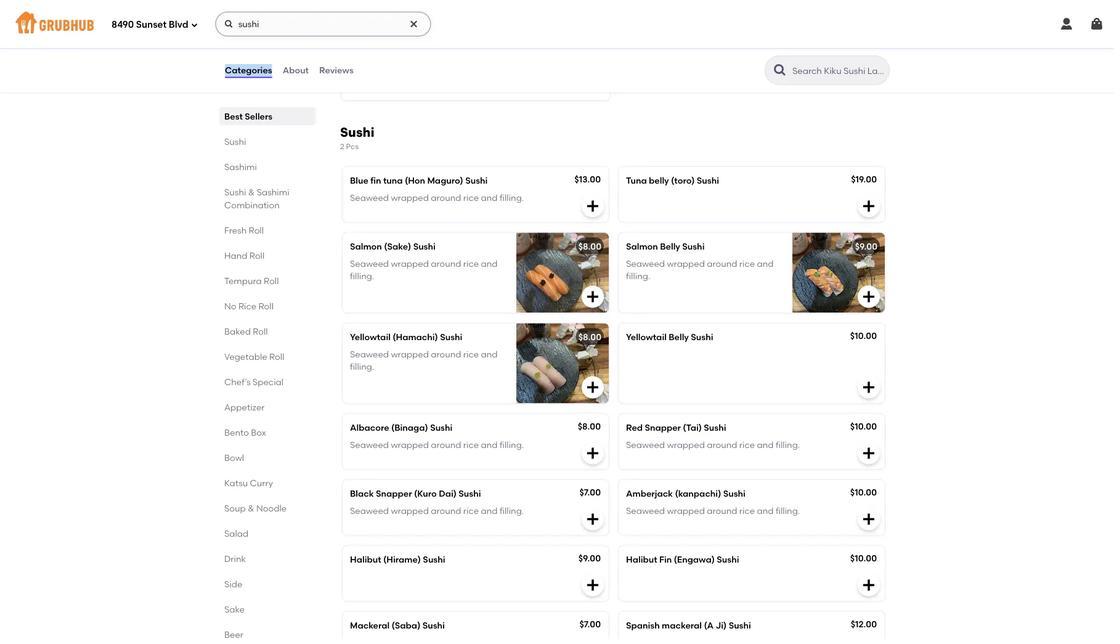 Task type: locate. For each thing, give the bounding box(es) containing it.
4 $10.00 from the top
[[850, 553, 877, 563]]

3 $10.00 from the top
[[850, 487, 877, 497]]

$7.00 left spanish
[[580, 619, 601, 629]]

pcs
[[346, 142, 359, 151]]

seaweed down black
[[350, 505, 389, 516]]

$12.00
[[851, 619, 877, 629]]

2 salmon from the left
[[626, 241, 658, 251]]

roll inside tab
[[264, 275, 279, 286]]

chef's special
[[224, 377, 284, 387]]

wrapped down (sake)
[[391, 258, 429, 269]]

around for amberjack (kanpachi) sushi
[[707, 505, 737, 516]]

dai)
[[439, 488, 457, 498]]

svg image for red snapper (tai) sushi
[[861, 446, 876, 461]]

(engawa)
[[674, 554, 715, 564]]

seaweed wrapped around rice and filling. down maguro)
[[350, 192, 524, 203]]

sushi 2 pcs
[[340, 124, 374, 151]]

halibut left the "(hirame)"
[[350, 554, 381, 564]]

soup inside tab
[[224, 503, 246, 513]]

seaweed wrapped around rice and filling. down (tai)
[[626, 439, 800, 450]]

seaweed down red
[[626, 439, 665, 450]]

1 vertical spatial sashimi
[[257, 187, 289, 197]]

wrapped down salmon belly sushi
[[667, 258, 705, 269]]

amberjack
[[626, 488, 673, 498]]

seaweed wrapped around rice and filling.
[[350, 192, 524, 203], [350, 258, 498, 281], [626, 258, 774, 281], [350, 349, 498, 372], [350, 439, 524, 450], [626, 439, 800, 450], [350, 505, 524, 516], [626, 505, 800, 516]]

sake tab
[[224, 603, 311, 616]]

rice for red snapper (tai) sushi
[[739, 439, 755, 450]]

yellowtail for yellowtail (hamachi) sushi
[[350, 331, 391, 342]]

salmon belly sushi
[[626, 241, 705, 251]]

wrapped for blue fin tuna (hon maguro) sushi
[[391, 192, 429, 203]]

(binaga)
[[391, 422, 428, 432]]

and for salmon (sake) sushi
[[481, 258, 498, 269]]

seaweed for black snapper (kuro dai) sushi
[[350, 505, 389, 516]]

seaweed wrapped around rice and filling. down (hamachi)
[[350, 349, 498, 372]]

svg image for amberjack (kanpachi) sushi
[[861, 512, 876, 526]]

2 halibut from the left
[[626, 554, 657, 564]]

roll
[[249, 225, 264, 235], [249, 250, 265, 261], [264, 275, 279, 286], [259, 301, 274, 311], [253, 326, 268, 336], [269, 351, 284, 362]]

0 vertical spatial snapper
[[645, 422, 681, 432]]

seaweed wrapped around rice and filling. down (kanpachi)
[[626, 505, 800, 516]]

bowl
[[224, 452, 244, 463]]

(toro)
[[671, 175, 695, 185]]

0 vertical spatial $7.00
[[580, 487, 601, 497]]

& up combination
[[248, 187, 255, 197]]

0 vertical spatial soup
[[370, 59, 392, 70]]

0 vertical spatial belly
[[660, 241, 680, 251]]

sushi & sashimi combination
[[224, 187, 289, 210]]

wrapped down (hon at the top of page
[[391, 192, 429, 203]]

soup & noodle tab
[[224, 502, 311, 515]]

snapper right red
[[645, 422, 681, 432]]

soup down katsu on the bottom
[[224, 503, 246, 513]]

and for amberjack (kanpachi) sushi
[[757, 505, 774, 516]]

roll right baked
[[253, 326, 268, 336]]

(kanpachi)
[[675, 488, 721, 498]]

2 $10.00 from the top
[[850, 421, 877, 431]]

roll right fresh
[[249, 225, 264, 235]]

wrapped for salmon belly sushi
[[667, 258, 705, 269]]

sushi
[[340, 124, 374, 140], [224, 136, 246, 147], [465, 175, 488, 185], [697, 175, 719, 185], [224, 187, 246, 197], [413, 241, 436, 251], [682, 241, 705, 251], [440, 331, 462, 342], [691, 331, 713, 342], [430, 422, 452, 432], [704, 422, 726, 432], [459, 488, 481, 498], [723, 488, 746, 498], [423, 554, 445, 564], [717, 554, 739, 564], [423, 620, 445, 630], [729, 620, 751, 630]]

0 horizontal spatial $9.00
[[578, 553, 601, 563]]

0 horizontal spatial yellowtail
[[350, 331, 391, 342]]

$19.00
[[352, 11, 378, 21], [851, 174, 877, 184]]

drink tab
[[224, 552, 311, 565]]

around for blue fin tuna (hon maguro) sushi
[[431, 192, 461, 203]]

1 vertical spatial &
[[248, 503, 254, 513]]

wrapped down yellowtail (hamachi) sushi
[[391, 349, 429, 359]]

about
[[283, 65, 309, 75]]

rice
[[463, 192, 479, 203], [463, 258, 479, 269], [739, 258, 755, 269], [463, 349, 479, 359], [463, 439, 479, 450], [739, 439, 755, 450], [463, 505, 479, 516], [739, 505, 755, 516]]

& inside sushi & sashimi combination
[[248, 187, 255, 197]]

best sellers tab
[[224, 110, 311, 123]]

roll for fresh
[[249, 225, 264, 235]]

0 vertical spatial &
[[248, 187, 255, 197]]

albacore
[[350, 422, 389, 432]]

seaweed down amberjack
[[626, 505, 665, 516]]

vegetable roll tab
[[224, 350, 311, 363]]

seaweed down salmon belly sushi
[[626, 258, 665, 269]]

salmon
[[350, 241, 382, 251], [626, 241, 658, 251]]

wrapped for albacore (binaga) sushi
[[391, 439, 429, 450]]

$10.00 for $7.00
[[850, 487, 877, 497]]

roll right hand
[[249, 250, 265, 261]]

seaweed wrapped around rice and filling. down (binaga)
[[350, 439, 524, 450]]

& left noodle
[[248, 503, 254, 513]]

1 vertical spatial $8.00
[[578, 331, 601, 342]]

wrapped down (tai)
[[667, 439, 705, 450]]

baked roll tab
[[224, 325, 311, 338]]

&
[[248, 187, 255, 197], [248, 503, 254, 513]]

sushi & sashimi combination tab
[[224, 185, 311, 211]]

halibut left fin
[[626, 554, 657, 564]]

katsu
[[224, 478, 248, 488]]

1 salmon from the left
[[350, 241, 382, 251]]

$10.00 for $9.00
[[850, 553, 877, 563]]

soup right miso
[[370, 59, 392, 70]]

svg image
[[585, 199, 600, 213], [861, 199, 876, 213], [585, 289, 600, 304], [585, 380, 600, 395], [861, 380, 876, 395], [861, 446, 876, 461], [585, 512, 600, 526], [861, 512, 876, 526]]

seaweed for red snapper (tai) sushi
[[626, 439, 665, 450]]

filling. for red snapper (tai) sushi
[[776, 439, 800, 450]]

1 horizontal spatial soup
[[370, 59, 392, 70]]

1 halibut from the left
[[350, 554, 381, 564]]

roll inside tab
[[249, 250, 265, 261]]

0 vertical spatial $19.00
[[352, 11, 378, 21]]

1 horizontal spatial yellowtail
[[626, 331, 667, 342]]

1 yellowtail from the left
[[350, 331, 391, 342]]

0 horizontal spatial $19.00
[[352, 11, 378, 21]]

no rice roll tab
[[224, 299, 311, 312]]

miso soup button
[[341, 48, 610, 100]]

no
[[224, 301, 236, 311]]

seaweed wrapped around rice and filling. for black snapper (kuro dai) sushi
[[350, 505, 524, 516]]

2 yellowtail from the left
[[626, 331, 667, 342]]

8490
[[112, 19, 134, 30]]

wrapped down (binaga)
[[391, 439, 429, 450]]

seaweed wrapped around rice and filling. for yellowtail (hamachi) sushi
[[350, 349, 498, 372]]

roll up special
[[269, 351, 284, 362]]

$8.00
[[578, 241, 601, 251], [578, 331, 601, 342], [578, 421, 601, 431]]

baked roll
[[224, 326, 268, 336]]

(tai)
[[683, 422, 702, 432]]

seaweed down yellowtail (hamachi) sushi
[[350, 349, 389, 359]]

2
[[340, 142, 344, 151]]

mackeral (saba) sushi
[[350, 620, 445, 630]]

seaweed wrapped around rice and filling. down (sake)
[[350, 258, 498, 281]]

$13.00
[[574, 174, 601, 184]]

rice for salmon (sake) sushi
[[463, 258, 479, 269]]

around
[[431, 192, 461, 203], [431, 258, 461, 269], [707, 258, 737, 269], [431, 349, 461, 359], [431, 439, 461, 450], [707, 439, 737, 450], [431, 505, 461, 516], [707, 505, 737, 516]]

1 vertical spatial $9.00
[[578, 553, 601, 563]]

noodle
[[256, 503, 287, 513]]

belly
[[660, 241, 680, 251], [669, 331, 689, 342]]

filling.
[[500, 192, 524, 203], [350, 271, 374, 281], [626, 271, 650, 281], [350, 361, 374, 372], [500, 439, 524, 450], [776, 439, 800, 450], [500, 505, 524, 516], [776, 505, 800, 516]]

$10.00
[[850, 330, 877, 341], [850, 421, 877, 431], [850, 487, 877, 497], [850, 553, 877, 563]]

0 horizontal spatial soup
[[224, 503, 246, 513]]

svg image for yellowtail (hamachi) sushi
[[585, 380, 600, 395]]

tuna
[[626, 175, 647, 185]]

sellers
[[245, 111, 272, 121]]

vegetable
[[224, 351, 267, 362]]

soup
[[370, 59, 392, 70], [224, 503, 246, 513]]

fresh
[[224, 225, 247, 235]]

black
[[350, 488, 374, 498]]

sashimi up combination
[[257, 187, 289, 197]]

1 horizontal spatial snapper
[[645, 422, 681, 432]]

roll up no rice roll tab
[[264, 275, 279, 286]]

roll for tempura
[[264, 275, 279, 286]]

1 $7.00 from the top
[[580, 487, 601, 497]]

svg image for salmon (sake) sushi
[[585, 289, 600, 304]]

seaweed down albacore
[[350, 439, 389, 450]]

1 vertical spatial $7.00
[[580, 619, 601, 629]]

drink
[[224, 553, 246, 564]]

sashimi
[[224, 161, 257, 172], [257, 187, 289, 197]]

(sake)
[[384, 241, 411, 251]]

bento
[[224, 427, 249, 438]]

0 vertical spatial $9.00
[[855, 241, 877, 251]]

wrapped for yellowtail (hamachi) sushi
[[391, 349, 429, 359]]

2 & from the top
[[248, 503, 254, 513]]

wrapped down black snapper (kuro dai) sushi
[[391, 505, 429, 516]]

mackeral
[[662, 620, 702, 630]]

1 & from the top
[[248, 187, 255, 197]]

salmon (sake) sushi image
[[516, 233, 609, 313]]

tempura
[[224, 275, 262, 286]]

halibut for halibut (hirame) sushi
[[350, 554, 381, 564]]

albacore (binaga) sushi
[[350, 422, 452, 432]]

1 $10.00 from the top
[[850, 330, 877, 341]]

svg image for black snapper (kuro dai) sushi
[[585, 512, 600, 526]]

$9.00
[[855, 241, 877, 251], [578, 553, 601, 563]]

spanish
[[626, 620, 660, 630]]

seaweed wrapped around rice and filling. for salmon (sake) sushi
[[350, 258, 498, 281]]

snapper
[[645, 422, 681, 432], [376, 488, 412, 498]]

1 horizontal spatial halibut
[[626, 554, 657, 564]]

1 horizontal spatial salmon
[[626, 241, 658, 251]]

rice for yellowtail (hamachi) sushi
[[463, 349, 479, 359]]

seaweed down fin
[[350, 192, 389, 203]]

wrapped down amberjack (kanpachi) sushi
[[667, 505, 705, 516]]

halibut fin (engawa) sushi
[[626, 554, 739, 564]]

hand roll
[[224, 250, 265, 261]]

roll right rice
[[259, 301, 274, 311]]

fresh roll
[[224, 225, 264, 235]]

sunset
[[136, 19, 167, 30]]

seaweed wrapped around rice and filling. down salmon belly sushi
[[626, 258, 774, 281]]

svg image
[[1059, 17, 1074, 31], [1089, 17, 1104, 31], [224, 19, 234, 29], [409, 19, 419, 29], [191, 21, 198, 29], [861, 289, 876, 304], [585, 446, 600, 461], [585, 578, 600, 592], [861, 578, 876, 592]]

and for albacore (binaga) sushi
[[481, 439, 498, 450]]

rice for albacore (binaga) sushi
[[463, 439, 479, 450]]

snapper for black
[[376, 488, 412, 498]]

$7.00 left amberjack
[[580, 487, 601, 497]]

0 vertical spatial sashimi
[[224, 161, 257, 172]]

0 horizontal spatial halibut
[[350, 554, 381, 564]]

& for noodle
[[248, 503, 254, 513]]

and for yellowtail (hamachi) sushi
[[481, 349, 498, 359]]

tab
[[224, 628, 311, 639]]

0 horizontal spatial salmon
[[350, 241, 382, 251]]

1 vertical spatial belly
[[669, 331, 689, 342]]

special
[[253, 377, 284, 387]]

seaweed wrapped around rice and filling. down dai)
[[350, 505, 524, 516]]

yellowtail belly sushi
[[626, 331, 713, 342]]

2 vertical spatial $8.00
[[578, 421, 601, 431]]

appetizer tab
[[224, 401, 311, 413]]

snapper left (kuro
[[376, 488, 412, 498]]

salmon belly sushi image
[[792, 233, 885, 313]]

seaweed down salmon (sake) sushi
[[350, 258, 389, 269]]

0 horizontal spatial snapper
[[376, 488, 412, 498]]

curry
[[250, 478, 273, 488]]

sashimi up sushi & sashimi combination
[[224, 161, 257, 172]]

bento box
[[224, 427, 266, 438]]

0 vertical spatial $8.00
[[578, 241, 601, 251]]

$8.00 for salmon (sake) sushi
[[578, 241, 601, 251]]

yellowtail (hamachi) sushi
[[350, 331, 462, 342]]

halibut
[[350, 554, 381, 564], [626, 554, 657, 564]]

seaweed for yellowtail (hamachi) sushi
[[350, 349, 389, 359]]

1 vertical spatial soup
[[224, 503, 246, 513]]

& inside soup & noodle tab
[[248, 503, 254, 513]]

wrapped for black snapper (kuro dai) sushi
[[391, 505, 429, 516]]

1 vertical spatial snapper
[[376, 488, 412, 498]]

miso
[[349, 59, 368, 70]]

2 $7.00 from the top
[[580, 619, 601, 629]]

1 vertical spatial $19.00
[[851, 174, 877, 184]]



Task type: vqa. For each thing, say whether or not it's contained in the screenshot.
(1013)
no



Task type: describe. For each thing, give the bounding box(es) containing it.
(hon
[[405, 175, 425, 185]]

best
[[224, 111, 243, 121]]

search icon image
[[773, 63, 788, 78]]

combination
[[224, 200, 280, 210]]

chef's
[[224, 377, 250, 387]]

no rice roll
[[224, 301, 274, 311]]

wrapped for amberjack (kanpachi) sushi
[[667, 505, 705, 516]]

seaweed wrapped around rice and filling. for blue fin tuna (hon maguro) sushi
[[350, 192, 524, 203]]

sushi tab
[[224, 135, 311, 148]]

seaweed for salmon belly sushi
[[626, 258, 665, 269]]

(saba)
[[392, 620, 420, 630]]

$19.00 inside button
[[352, 11, 378, 21]]

fin
[[659, 554, 672, 564]]

halibut (hirame) sushi
[[350, 554, 445, 564]]

rice for salmon belly sushi
[[739, 258, 755, 269]]

maguro)
[[427, 175, 463, 185]]

and for black snapper (kuro dai) sushi
[[481, 505, 498, 516]]

seaweed wrapped around rice and filling. for red snapper (tai) sushi
[[626, 439, 800, 450]]

rice for black snapper (kuro dai) sushi
[[463, 505, 479, 516]]

soup inside "button"
[[370, 59, 392, 70]]

blvd
[[169, 19, 188, 30]]

spanish mackeral (a ji) sushi
[[626, 620, 751, 630]]

seaweed wrapped around rice and filling. for salmon belly sushi
[[626, 258, 774, 281]]

vegetable roll
[[224, 351, 284, 362]]

(kuro
[[414, 488, 437, 498]]

rice for blue fin tuna (hon maguro) sushi
[[463, 192, 479, 203]]

side
[[224, 579, 242, 589]]

(hirame)
[[383, 554, 421, 564]]

rice for amberjack (kanpachi) sushi
[[739, 505, 755, 516]]

belly
[[649, 175, 669, 185]]

about button
[[282, 48, 309, 92]]

$7.00 for $12.00
[[580, 619, 601, 629]]

around for red snapper (tai) sushi
[[707, 439, 737, 450]]

filling. for yellowtail (hamachi) sushi
[[350, 361, 374, 372]]

salad tab
[[224, 527, 311, 540]]

filling. for salmon (sake) sushi
[[350, 271, 374, 281]]

ji)
[[716, 620, 727, 630]]

seaweed for albacore (binaga) sushi
[[350, 439, 389, 450]]

tempura roll tab
[[224, 274, 311, 287]]

wrapped for salmon (sake) sushi
[[391, 258, 429, 269]]

rice
[[238, 301, 256, 311]]

baked
[[224, 326, 251, 336]]

best sellers
[[224, 111, 272, 121]]

sashimi tab
[[224, 160, 311, 173]]

around for black snapper (kuro dai) sushi
[[431, 505, 461, 516]]

red snapper (tai) sushi
[[626, 422, 726, 432]]

and for blue fin tuna (hon maguro) sushi
[[481, 192, 498, 203]]

categories button
[[224, 48, 273, 92]]

halibut for halibut fin (engawa) sushi
[[626, 554, 657, 564]]

$7.00 for $10.00
[[580, 487, 601, 497]]

seaweed for blue fin tuna (hon maguro) sushi
[[350, 192, 389, 203]]

8490 sunset blvd
[[112, 19, 188, 30]]

salad
[[224, 528, 249, 539]]

around for salmon belly sushi
[[707, 258, 737, 269]]

blue fin tuna (hon maguro) sushi
[[350, 175, 488, 185]]

seaweed for amberjack (kanpachi) sushi
[[626, 505, 665, 516]]

svg image for blue fin tuna (hon maguro) sushi
[[585, 199, 600, 213]]

(a
[[704, 620, 714, 630]]

$8.00 for yellowtail (hamachi) sushi
[[578, 331, 601, 342]]

seaweed for salmon (sake) sushi
[[350, 258, 389, 269]]

around for yellowtail (hamachi) sushi
[[431, 349, 461, 359]]

filling. for albacore (binaga) sushi
[[500, 439, 524, 450]]

filling. for blue fin tuna (hon maguro) sushi
[[500, 192, 524, 203]]

roll for vegetable
[[269, 351, 284, 362]]

fin
[[370, 175, 381, 185]]

red
[[626, 422, 643, 432]]

salmon (sake) sushi
[[350, 241, 436, 251]]

sashimi inside sushi & sashimi combination
[[257, 187, 289, 197]]

appetizer
[[224, 402, 265, 412]]

belly for salmon
[[660, 241, 680, 251]]

main navigation navigation
[[0, 0, 1114, 48]]

katsu curry tab
[[224, 476, 311, 489]]

$10.00 for $8.00
[[850, 421, 877, 431]]

around for albacore (binaga) sushi
[[431, 439, 461, 450]]

amberjack (kanpachi) sushi
[[626, 488, 746, 498]]

belly for yellowtail
[[669, 331, 689, 342]]

filling. for amberjack (kanpachi) sushi
[[776, 505, 800, 516]]

black snapper (kuro dai) sushi
[[350, 488, 481, 498]]

categories
[[225, 65, 272, 75]]

snapper for red
[[645, 422, 681, 432]]

Search Kiku Sushi Larchmont search field
[[791, 65, 885, 76]]

and for red snapper (tai) sushi
[[757, 439, 774, 450]]

side tab
[[224, 577, 311, 590]]

yellowtail for yellowtail belly sushi
[[626, 331, 667, 342]]

fresh roll tab
[[224, 224, 311, 237]]

blue
[[350, 175, 368, 185]]

salmon for salmon (sake) sushi
[[350, 241, 382, 251]]

sushi inside sushi & sashimi combination
[[224, 187, 246, 197]]

tuna
[[383, 175, 403, 185]]

miso soup
[[349, 59, 392, 70]]

tempura roll
[[224, 275, 279, 286]]

reviews button
[[319, 48, 354, 92]]

filling. for salmon belly sushi
[[626, 271, 650, 281]]

hand roll tab
[[224, 249, 311, 262]]

(hamachi)
[[393, 331, 438, 342]]

wrapped for red snapper (tai) sushi
[[667, 439, 705, 450]]

mackeral
[[350, 620, 390, 630]]

roll for baked
[[253, 326, 268, 336]]

chef's special tab
[[224, 375, 311, 388]]

& for sashimi
[[248, 187, 255, 197]]

tuna belly (toro) sushi
[[626, 175, 719, 185]]

bowl tab
[[224, 451, 311, 464]]

1 horizontal spatial $19.00
[[851, 174, 877, 184]]

salmon for salmon belly sushi
[[626, 241, 658, 251]]

roll for hand
[[249, 250, 265, 261]]

and for salmon belly sushi
[[757, 258, 774, 269]]

hand
[[224, 250, 247, 261]]

seaweed wrapped around rice and filling. for albacore (binaga) sushi
[[350, 439, 524, 450]]

seaweed wrapped around rice and filling. for amberjack (kanpachi) sushi
[[626, 505, 800, 516]]

soup & noodle
[[224, 503, 287, 513]]

bento box tab
[[224, 426, 311, 439]]

box
[[251, 427, 266, 438]]

katsu curry
[[224, 478, 273, 488]]

filling. for black snapper (kuro dai) sushi
[[500, 505, 524, 516]]

reviews
[[319, 65, 354, 75]]

around for salmon (sake) sushi
[[431, 258, 461, 269]]

$19.00 button
[[343, 0, 609, 37]]

Search for food, convenience, alcohol... search field
[[215, 12, 431, 36]]

yellowtail (hamachi) sushi image
[[516, 323, 609, 403]]

1 horizontal spatial $9.00
[[855, 241, 877, 251]]

sake
[[224, 604, 245, 614]]



